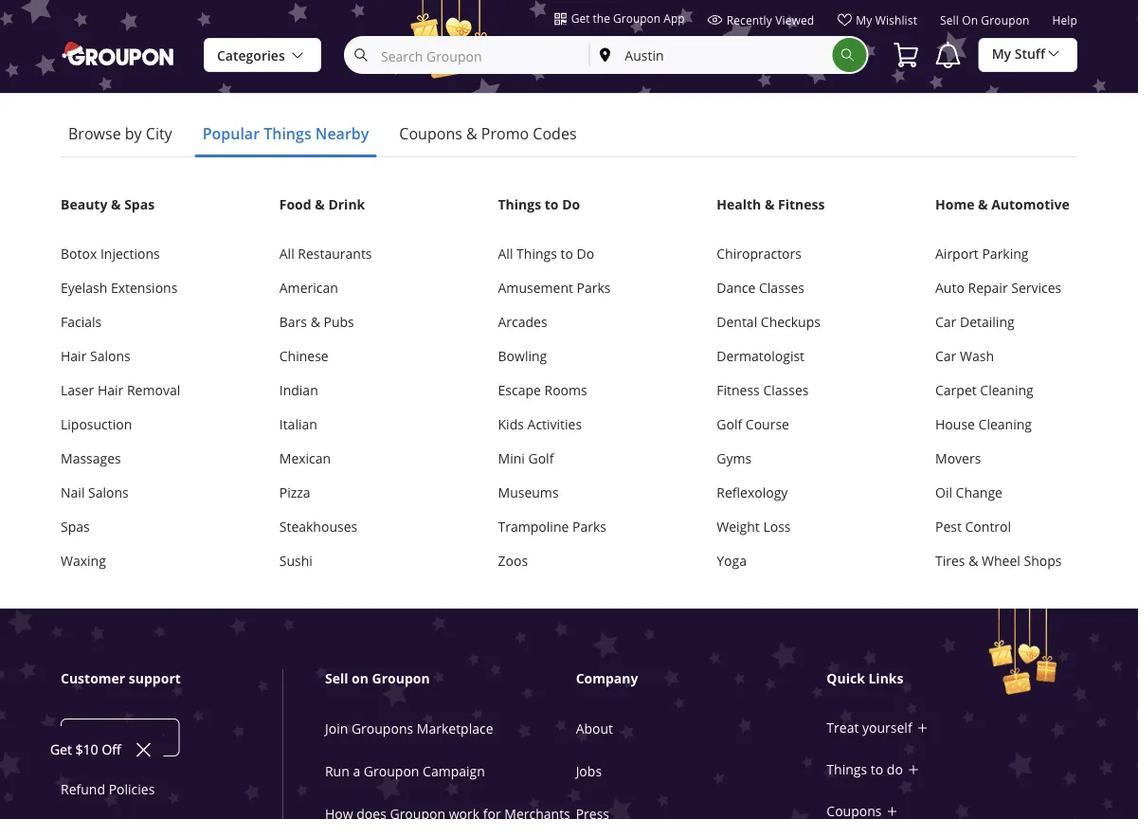 Task type: locate. For each thing, give the bounding box(es) containing it.
waxing
[[61, 552, 106, 570]]

fitness up chiropractors link
[[778, 195, 825, 214]]

car wash
[[936, 348, 994, 365]]

golf up the gyms on the right bottom of page
[[717, 416, 742, 433]]

& inside "link"
[[311, 313, 320, 331]]

0 vertical spatial car
[[936, 313, 957, 331]]

0 horizontal spatial hair
[[61, 348, 87, 365]]

all restaurants link
[[279, 245, 422, 264]]

car down auto
[[936, 313, 957, 331]]

sell on groupon inside heading
[[325, 669, 430, 688]]

sell on groupon for sell on groupon link
[[940, 13, 1030, 28]]

popular up 'browse'
[[61, 39, 129, 62]]

help left center
[[77, 727, 111, 748]]

& for home
[[978, 195, 988, 214]]

parks inside trampoline parks link
[[573, 518, 607, 536]]

help for help center
[[77, 727, 111, 748]]

golf course
[[717, 416, 790, 433]]

restaurants
[[298, 245, 372, 263]]

your
[[336, 45, 360, 60], [697, 45, 721, 60]]

& right 'tires'
[[969, 552, 979, 570]]

1 vertical spatial do
[[577, 245, 595, 263]]

1 and from the left
[[454, 45, 475, 60]]

sell inside heading
[[325, 669, 348, 688]]

Search Groupon search field
[[344, 36, 869, 74], [346, 38, 589, 72]]

yoga link
[[717, 552, 859, 571]]

2 horizontal spatial to
[[871, 761, 884, 778]]

1 vertical spatial help
[[77, 727, 111, 748]]

stuff
[[1015, 45, 1046, 63]]

spas up botox injections link
[[124, 195, 155, 214]]

classes for dance classes
[[759, 279, 805, 297]]

a
[[353, 762, 360, 780]]

cleaning down carpet cleaning link
[[979, 416, 1032, 433]]

things left nearby
[[264, 123, 312, 144]]

wishlist
[[876, 12, 918, 27]]

for right here
[[931, 45, 947, 60]]

mini golf
[[498, 450, 554, 467]]

golf inside mini golf link
[[528, 450, 554, 467]]

about link
[[576, 720, 613, 737]]

and
[[454, 45, 475, 60], [745, 45, 765, 60]]

1 horizontal spatial sell
[[940, 13, 959, 28]]

yoga
[[717, 552, 747, 570]]

campaign
[[423, 762, 485, 780]]

& right food
[[315, 195, 325, 214]]

weight loss
[[717, 518, 791, 536]]

2 all from the left
[[498, 245, 513, 263]]

1 vertical spatial to
[[561, 245, 573, 263]]

1 vertical spatial parks
[[573, 518, 607, 536]]

sell on groupon
[[940, 13, 1030, 28], [325, 669, 430, 688]]

on up by
[[133, 39, 156, 62]]

1 all from the left
[[279, 245, 295, 263]]

and right savings
[[454, 45, 475, 60]]

airport parking link
[[936, 245, 1078, 264]]

classes inside "link"
[[763, 382, 809, 399]]

0 horizontal spatial help
[[77, 727, 111, 748]]

all up amusement
[[498, 245, 513, 263]]

0 vertical spatial sell on groupon
[[940, 13, 1030, 28]]

0 horizontal spatial fitness
[[717, 382, 760, 399]]

0 horizontal spatial on
[[133, 39, 156, 62]]

0 vertical spatial spas
[[124, 195, 155, 214]]

1 vertical spatial classes
[[763, 382, 809, 399]]

1 car from the top
[[936, 313, 957, 331]]

the left the search icon
[[810, 45, 827, 60]]

search groupon search field up coupons & promo codes
[[346, 38, 589, 72]]

salons right nail
[[88, 484, 129, 502]]

all for food
[[279, 245, 295, 263]]

customer support heading
[[61, 669, 298, 688]]

steakhouses link
[[279, 518, 422, 537]]

1 vertical spatial hair
[[98, 382, 124, 399]]

parks down "all things to do" link on the top of the page
[[577, 279, 611, 297]]

oil change
[[936, 484, 1003, 502]]

2 vertical spatial on
[[352, 669, 369, 688]]

& right health
[[765, 195, 775, 214]]

&
[[466, 123, 477, 144], [111, 195, 121, 214], [315, 195, 325, 214], [765, 195, 775, 214], [978, 195, 988, 214], [311, 313, 320, 331], [969, 552, 979, 570]]

2 for from the left
[[931, 45, 947, 60]]

0 vertical spatial salons
[[90, 348, 131, 365]]

0 vertical spatial hair
[[61, 348, 87, 365]]

by
[[125, 123, 142, 144]]

0 vertical spatial sell
[[940, 13, 959, 28]]

on up groupons
[[352, 669, 369, 688]]

1 horizontal spatial for
[[931, 45, 947, 60]]

1 vertical spatial on
[[133, 39, 156, 62]]

your right in
[[697, 45, 721, 60]]

parks inside the amusement parks link
[[577, 279, 611, 297]]

my for my stuff
[[992, 45, 1012, 63]]

indian
[[279, 382, 318, 399]]

0 horizontal spatial to
[[545, 195, 559, 214]]

popular things nearby
[[203, 123, 369, 144]]

my left wishlist
[[856, 12, 873, 27]]

1 horizontal spatial my
[[992, 45, 1012, 63]]

0 horizontal spatial spas
[[61, 518, 90, 536]]

help inside help center link
[[77, 727, 111, 748]]

groupon image
[[61, 40, 177, 67]]

all things to do
[[498, 245, 595, 263]]

car for car detailing
[[936, 313, 957, 331]]

exploring
[[561, 45, 611, 60]]

hair up laser
[[61, 348, 87, 365]]

hair inside 'link'
[[98, 382, 124, 399]]

0 vertical spatial golf
[[717, 416, 742, 433]]

on for sell on groupon heading
[[352, 669, 369, 688]]

1 horizontal spatial and
[[745, 45, 765, 60]]

0 vertical spatial to
[[545, 195, 559, 214]]

nail
[[61, 484, 85, 502]]

spas link
[[61, 518, 203, 537]]

0 horizontal spatial all
[[279, 245, 295, 263]]

beauty
[[61, 195, 107, 214]]

chiropractors
[[717, 245, 802, 263]]

jobs link
[[576, 762, 602, 780]]

to up the amusement parks link
[[561, 245, 573, 263]]

my for my wishlist
[[856, 12, 873, 27]]

1 horizontal spatial your
[[697, 45, 721, 60]]

1 vertical spatial golf
[[528, 450, 554, 467]]

auto repair services link
[[936, 279, 1078, 298]]

0 vertical spatial my
[[856, 12, 873, 27]]

0 vertical spatial help
[[1053, 13, 1078, 28]]

mexican
[[279, 450, 331, 467]]

tires & wheel shops
[[936, 552, 1062, 570]]

0 horizontal spatial sell on groupon
[[325, 669, 430, 688]]

1 horizontal spatial all
[[498, 245, 513, 263]]

and right "city" on the top right
[[745, 45, 765, 60]]

mini golf link
[[498, 449, 640, 468]]

house
[[936, 416, 975, 433]]

zoos link
[[498, 552, 640, 571]]

here
[[904, 45, 928, 60]]

dental
[[717, 313, 758, 331]]

do up the amusement parks link
[[577, 245, 595, 263]]

& right beauty at the top of the page
[[111, 195, 121, 214]]

facials link
[[61, 313, 203, 332]]

1 horizontal spatial fitness
[[778, 195, 825, 214]]

& left promo
[[466, 123, 477, 144]]

2 car from the top
[[936, 348, 957, 365]]

sell up join
[[325, 669, 348, 688]]

1 vertical spatial sell on groupon
[[325, 669, 430, 688]]

fitness up golf course
[[717, 382, 760, 399]]

0 vertical spatial parks
[[577, 279, 611, 297]]

chiropractors link
[[717, 245, 859, 264]]

& right the bars
[[311, 313, 320, 331]]

0 horizontal spatial your
[[336, 45, 360, 60]]

1 horizontal spatial popular
[[203, 123, 260, 144]]

to up all things to do
[[545, 195, 559, 214]]

the right get
[[593, 10, 610, 26]]

house cleaning link
[[936, 415, 1078, 434]]

pubs
[[324, 313, 354, 331]]

laser hair removal
[[61, 382, 180, 399]]

popular
[[61, 39, 129, 62], [950, 45, 991, 60], [203, 123, 260, 144]]

refund policies
[[61, 780, 155, 798]]

recently
[[727, 12, 773, 27]]

to for things to do
[[871, 761, 884, 778]]

Austin search field
[[590, 38, 833, 72]]

golf right the mini
[[528, 450, 554, 467]]

0 horizontal spatial my
[[856, 12, 873, 27]]

amusement parks
[[498, 279, 611, 297]]

1 horizontal spatial on
[[352, 669, 369, 688]]

0 horizontal spatial golf
[[528, 450, 554, 467]]

eyelash extensions
[[61, 279, 178, 297]]

help link
[[1053, 13, 1078, 35]]

do up "all things to do" link on the top of the page
[[562, 195, 580, 214]]

1 vertical spatial fitness
[[717, 382, 760, 399]]

0 vertical spatial cleaning
[[980, 382, 1034, 399]]

popular for popular on groupon
[[61, 39, 129, 62]]

trampoline parks link
[[498, 518, 640, 537]]

on for popular on groupon 'heading'
[[133, 39, 156, 62]]

& for health
[[765, 195, 775, 214]]

on
[[962, 13, 978, 28], [133, 39, 156, 62], [352, 669, 369, 688]]

1 horizontal spatial to
[[561, 245, 573, 263]]

car left wash
[[936, 348, 957, 365]]

my left stuff
[[992, 45, 1012, 63]]

sell up notifications inbox icon
[[940, 13, 959, 28]]

0 vertical spatial on
[[962, 13, 978, 28]]

classes down dermatologist link
[[763, 382, 809, 399]]

1 vertical spatial spas
[[61, 518, 90, 536]]

groupon inside heading
[[372, 669, 430, 688]]

things up amusement
[[517, 245, 557, 263]]

1 vertical spatial sell
[[325, 669, 348, 688]]

groupon is your place for savings and discovery while exploring fun activities in your city and around the country. click here for popular categories.
[[274, 45, 1054, 60]]

kids activities link
[[498, 415, 640, 434]]

popular right city
[[203, 123, 260, 144]]

get
[[571, 10, 590, 26]]

0 horizontal spatial for
[[394, 45, 409, 60]]

salons up laser hair removal
[[90, 348, 131, 365]]

parking
[[982, 245, 1029, 263]]

bars & pubs link
[[279, 313, 422, 332]]

1 vertical spatial cleaning
[[979, 416, 1032, 433]]

1 horizontal spatial help
[[1053, 13, 1078, 28]]

categories
[[217, 47, 285, 64]]

sell on groupon heading
[[325, 669, 609, 688]]

on up notifications inbox icon
[[962, 13, 978, 28]]

1 horizontal spatial hair
[[98, 382, 124, 399]]

for
[[394, 45, 409, 60], [931, 45, 947, 60]]

groupon for sell on groupon link
[[981, 13, 1030, 28]]

spas inside spas link
[[61, 518, 90, 536]]

sell for sell on groupon link
[[940, 13, 959, 28]]

weight loss link
[[717, 518, 859, 537]]

all
[[279, 245, 295, 263], [498, 245, 513, 263]]

0 horizontal spatial the
[[593, 10, 610, 26]]

to left do
[[871, 761, 884, 778]]

1 horizontal spatial golf
[[717, 416, 742, 433]]

facials
[[61, 313, 102, 331]]

0 vertical spatial fitness
[[778, 195, 825, 214]]

1 your from the left
[[336, 45, 360, 60]]

1 horizontal spatial the
[[810, 45, 827, 60]]

for right 'place'
[[394, 45, 409, 60]]

0 vertical spatial the
[[593, 10, 610, 26]]

airport parking
[[936, 245, 1029, 263]]

& right home
[[978, 195, 988, 214]]

all up american
[[279, 245, 295, 263]]

parks
[[577, 279, 611, 297], [573, 518, 607, 536]]

& for tires
[[969, 552, 979, 570]]

0 horizontal spatial sell
[[325, 669, 348, 688]]

viewed
[[776, 12, 815, 27]]

around
[[768, 45, 807, 60]]

dance classes link
[[717, 279, 859, 298]]

sell on groupon up groupons
[[325, 669, 430, 688]]

escape rooms link
[[498, 381, 640, 400]]

2 and from the left
[[745, 45, 765, 60]]

help up my stuff button
[[1053, 13, 1078, 28]]

0 horizontal spatial popular
[[61, 39, 129, 62]]

in
[[684, 45, 694, 60]]

help center link
[[61, 719, 180, 757]]

0 vertical spatial classes
[[759, 279, 805, 297]]

& for food
[[315, 195, 325, 214]]

popular down sell on groupon link
[[950, 45, 991, 60]]

1 vertical spatial car
[[936, 348, 957, 365]]

airport
[[936, 245, 979, 263]]

sell on groupon up the my stuff
[[940, 13, 1030, 28]]

cleaning down car wash link
[[980, 382, 1034, 399]]

parks down museums link
[[573, 518, 607, 536]]

groupon inside button
[[613, 10, 661, 26]]

hair right laser
[[98, 382, 124, 399]]

1 vertical spatial salons
[[88, 484, 129, 502]]

classes down chiropractors link
[[759, 279, 805, 297]]

1 vertical spatial my
[[992, 45, 1012, 63]]

my inside button
[[992, 45, 1012, 63]]

mini
[[498, 450, 525, 467]]

2 horizontal spatial on
[[962, 13, 978, 28]]

spas down nail
[[61, 518, 90, 536]]

0 horizontal spatial and
[[454, 45, 475, 60]]

2 vertical spatial to
[[871, 761, 884, 778]]

1 horizontal spatial sell on groupon
[[940, 13, 1030, 28]]

american link
[[279, 279, 422, 298]]

parks for trampoline parks
[[573, 518, 607, 536]]

on inside heading
[[352, 669, 369, 688]]

treat
[[827, 719, 859, 737]]

cleaning
[[980, 382, 1034, 399], [979, 416, 1032, 433]]

sell on groupon for sell on groupon heading
[[325, 669, 430, 688]]

your right is
[[336, 45, 360, 60]]



Task type: describe. For each thing, give the bounding box(es) containing it.
run a groupon campaign
[[325, 762, 485, 780]]

amusement
[[498, 279, 573, 297]]

fitness inside "link"
[[717, 382, 760, 399]]

& for coupons
[[466, 123, 477, 144]]

botox injections link
[[61, 245, 203, 264]]

treat yourself
[[827, 719, 913, 737]]

0 vertical spatial do
[[562, 195, 580, 214]]

eyelash extensions link
[[61, 279, 203, 298]]

things down the treat
[[827, 761, 868, 778]]

quick links heading
[[827, 669, 1111, 688]]

parks for amusement parks
[[577, 279, 611, 297]]

discovery
[[478, 45, 528, 60]]

pest control
[[936, 518, 1012, 536]]

country.
[[830, 45, 874, 60]]

bowling
[[498, 348, 547, 365]]

golf inside golf course link
[[717, 416, 742, 433]]

museums
[[498, 484, 559, 502]]

trampoline
[[498, 518, 569, 536]]

course
[[746, 416, 790, 433]]

dental checkups link
[[717, 313, 859, 332]]

about
[[576, 720, 613, 737]]

all for things
[[498, 245, 513, 263]]

classes for fitness classes
[[763, 382, 809, 399]]

massages link
[[61, 449, 203, 468]]

links
[[869, 669, 904, 688]]

search element
[[833, 38, 867, 72]]

categories button
[[204, 38, 321, 73]]

city
[[146, 123, 172, 144]]

trampoline parks
[[498, 518, 607, 536]]

support
[[129, 669, 181, 688]]

car for car wash
[[936, 348, 957, 365]]

groupon for run a groupon campaign link
[[364, 762, 419, 780]]

laser
[[61, 382, 94, 399]]

cleaning for carpet cleaning
[[980, 382, 1034, 399]]

my wishlist
[[856, 12, 918, 27]]

italian
[[279, 416, 317, 433]]

nail salons link
[[61, 484, 203, 503]]

escape
[[498, 382, 541, 399]]

oil
[[936, 484, 953, 502]]

repair
[[968, 279, 1008, 297]]

popular for popular things nearby
[[203, 123, 260, 144]]

groupon for popular on groupon 'heading'
[[160, 39, 236, 62]]

place
[[363, 45, 391, 60]]

gyms link
[[717, 449, 859, 468]]

carpet cleaning
[[936, 382, 1034, 399]]

liposuction link
[[61, 415, 203, 434]]

search groupon search field down get the groupon app button
[[344, 36, 869, 74]]

bars
[[279, 313, 307, 331]]

wheel
[[982, 552, 1021, 570]]

jobs
[[576, 762, 602, 780]]

2 horizontal spatial popular
[[950, 45, 991, 60]]

detailing
[[960, 313, 1015, 331]]

pizza link
[[279, 484, 422, 503]]

all things to do link
[[498, 245, 640, 264]]

indian link
[[279, 381, 422, 400]]

massages
[[61, 450, 121, 467]]

beauty & spas
[[61, 195, 155, 214]]

center
[[115, 727, 164, 748]]

automotive
[[992, 195, 1070, 214]]

waxing link
[[61, 552, 203, 571]]

& for bars
[[311, 313, 320, 331]]

is
[[325, 45, 333, 60]]

chinese link
[[279, 347, 422, 366]]

oil change link
[[936, 484, 1078, 503]]

dermatologist link
[[717, 347, 859, 366]]

weight
[[717, 518, 760, 536]]

notifications inbox image
[[933, 40, 964, 70]]

refund
[[61, 780, 105, 798]]

customer
[[61, 669, 125, 688]]

escape rooms
[[498, 382, 587, 399]]

& for beauty
[[111, 195, 121, 214]]

groupon for sell on groupon heading
[[372, 669, 430, 688]]

carpet
[[936, 382, 977, 399]]

do
[[887, 761, 903, 778]]

the inside button
[[593, 10, 610, 26]]

botox injections
[[61, 245, 160, 263]]

cleaning for house cleaning
[[979, 416, 1032, 433]]

city
[[724, 45, 742, 60]]

drink
[[328, 195, 365, 214]]

hair salons
[[61, 348, 131, 365]]

auto repair services
[[936, 279, 1062, 297]]

auto
[[936, 279, 965, 297]]

things to do
[[498, 195, 580, 214]]

things up all things to do
[[498, 195, 541, 214]]

fitness classes link
[[717, 381, 859, 400]]

on for sell on groupon link
[[962, 13, 978, 28]]

zoos
[[498, 552, 528, 570]]

salons for nail salons
[[88, 484, 129, 502]]

help for help link
[[1053, 13, 1078, 28]]

salons for hair salons
[[90, 348, 131, 365]]

health
[[717, 195, 761, 214]]

company heading
[[576, 669, 860, 688]]

checkups
[[761, 313, 821, 331]]

company
[[576, 669, 638, 688]]

arcades link
[[498, 313, 640, 332]]

savings
[[412, 45, 451, 60]]

nail salons
[[61, 484, 129, 502]]

home & automotive
[[936, 195, 1070, 214]]

activities
[[635, 45, 681, 60]]

home
[[936, 195, 975, 214]]

sell for sell on groupon heading
[[325, 669, 348, 688]]

popular on groupon heading
[[61, 39, 236, 62]]

2 your from the left
[[697, 45, 721, 60]]

to for things to do
[[545, 195, 559, 214]]

1 for from the left
[[394, 45, 409, 60]]

1 vertical spatial the
[[810, 45, 827, 60]]

quick
[[827, 669, 865, 688]]

browse
[[68, 123, 121, 144]]

car detailing link
[[936, 313, 1078, 332]]

gyms
[[717, 450, 752, 467]]

things to do
[[827, 761, 903, 778]]

search image
[[841, 47, 856, 63]]

1 horizontal spatial spas
[[124, 195, 155, 214]]

browse by city
[[68, 123, 172, 144]]

recently viewed
[[727, 12, 815, 27]]



Task type: vqa. For each thing, say whether or not it's contained in the screenshot.


